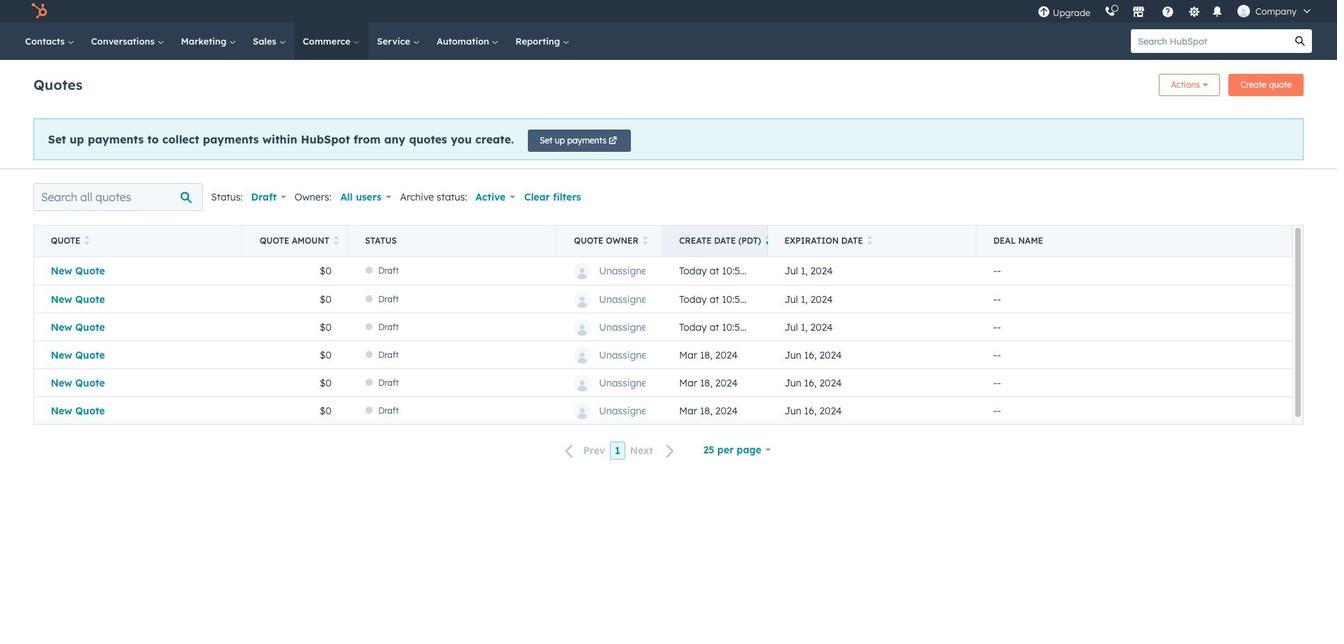 Task type: vqa. For each thing, say whether or not it's contained in the screenshot.
dialog
no



Task type: describe. For each thing, give the bounding box(es) containing it.
descending sort. press to sort ascending. image
[[766, 235, 771, 245]]

1 column header from the left
[[348, 226, 557, 256]]

press to sort. image for second 'press to sort.' element
[[334, 235, 339, 245]]

marketplaces image
[[1133, 6, 1145, 19]]

pagination navigation
[[557, 442, 683, 460]]

2 column header from the left
[[977, 226, 1293, 256]]

page section element
[[0, 60, 1338, 169]]

press to sort. image
[[85, 235, 90, 245]]



Task type: locate. For each thing, give the bounding box(es) containing it.
4 press to sort. element from the left
[[868, 235, 873, 247]]

2 horizontal spatial press to sort. image
[[868, 235, 873, 245]]

3 press to sort. image from the left
[[868, 235, 873, 245]]

1 horizontal spatial column header
[[977, 226, 1293, 256]]

3 press to sort. element from the left
[[643, 235, 648, 247]]

press to sort. image for 2nd 'press to sort.' element from the right
[[643, 235, 648, 245]]

1 horizontal spatial press to sort. image
[[643, 235, 648, 245]]

0 horizontal spatial column header
[[348, 226, 557, 256]]

press to sort. image
[[334, 235, 339, 245], [643, 235, 648, 245], [868, 235, 873, 245]]

banner inside page section element
[[33, 70, 1304, 96]]

2 press to sort. element from the left
[[334, 235, 339, 247]]

column header
[[348, 226, 557, 256], [977, 226, 1293, 256]]

press to sort. image for 1st 'press to sort.' element from right
[[868, 235, 873, 245]]

menu
[[1031, 0, 1321, 22]]

banner
[[33, 70, 1304, 96]]

Search search field
[[33, 183, 203, 211]]

jacob simon image
[[1238, 5, 1250, 17]]

1 press to sort. element from the left
[[85, 235, 90, 247]]

0 horizontal spatial press to sort. image
[[334, 235, 339, 245]]

2 press to sort. image from the left
[[643, 235, 648, 245]]

press to sort. element
[[85, 235, 90, 247], [334, 235, 339, 247], [643, 235, 648, 247], [868, 235, 873, 247]]

descending sort. press to sort ascending. element
[[766, 235, 771, 247]]

1 press to sort. image from the left
[[334, 235, 339, 245]]

Search HubSpot search field
[[1131, 29, 1289, 53]]



